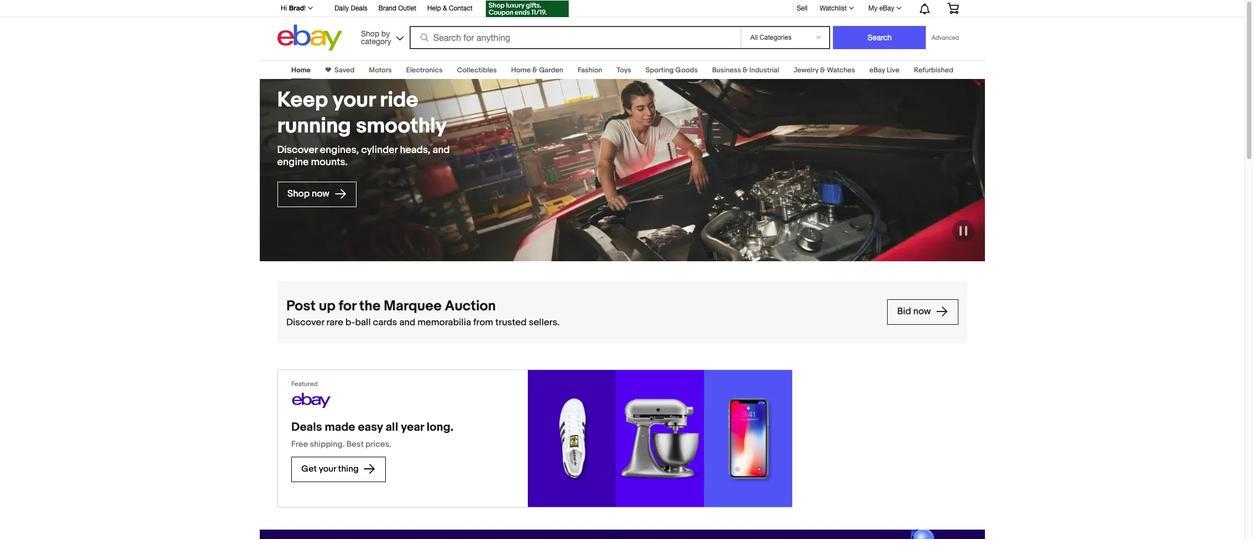 Task type: vqa. For each thing, say whether or not it's contained in the screenshot.
the 1 LINK
no



Task type: locate. For each thing, give the bounding box(es) containing it.
mounts.
[[311, 156, 348, 168]]

hi brad !
[[281, 4, 306, 12]]

!
[[304, 4, 306, 12]]

from
[[473, 317, 493, 328]]

0 horizontal spatial now
[[312, 189, 329, 200]]

and
[[433, 144, 450, 156], [399, 317, 415, 328]]

2 home from the left
[[511, 66, 531, 75]]

and inside 'post up for the marquee auction discover rare b-ball cards and memorabilia from trusted sellers.'
[[399, 317, 415, 328]]

shop by category
[[361, 29, 391, 46]]

1 home from the left
[[291, 66, 311, 75]]

your inside keep your ride running smoothly discover engines, cylinder heads, and engine mounts.
[[333, 87, 376, 113]]

your
[[333, 87, 376, 113], [319, 464, 336, 475]]

category
[[361, 37, 391, 46]]

shop down engine
[[287, 189, 310, 200]]

shipping.
[[310, 439, 345, 450]]

the
[[359, 298, 381, 315]]

brand outlet link
[[378, 3, 416, 15]]

1 horizontal spatial shop
[[361, 29, 379, 38]]

smoothly
[[356, 113, 447, 139]]

None submit
[[833, 26, 926, 49]]

electronics link
[[406, 66, 443, 75]]

daily
[[335, 4, 349, 12]]

post up for the marquee auction link
[[286, 297, 879, 316]]

saved link
[[331, 66, 355, 75]]

easy
[[358, 421, 383, 435]]

marquee
[[384, 298, 442, 315]]

discover inside 'post up for the marquee auction discover rare b-ball cards and memorabilia from trusted sellers.'
[[286, 317, 324, 328]]

collectibles link
[[457, 66, 497, 75]]

deals
[[351, 4, 367, 12], [291, 421, 322, 435]]

bid now link
[[887, 300, 959, 325]]

home for home & garden
[[511, 66, 531, 75]]

now for shop
[[312, 189, 329, 200]]

shop inside keep your ride running smoothly main content
[[287, 189, 310, 200]]

your for thing
[[319, 464, 336, 475]]

0 vertical spatial discover
[[278, 144, 318, 156]]

ebay inside keep your ride running smoothly main content
[[870, 66, 885, 75]]

0 horizontal spatial and
[[399, 317, 415, 328]]

made
[[325, 421, 355, 435]]

0 vertical spatial and
[[433, 144, 450, 156]]

shop inside shop by category
[[361, 29, 379, 38]]

business & industrial
[[712, 66, 779, 75]]

1 vertical spatial discover
[[286, 317, 324, 328]]

my ebay
[[868, 4, 894, 12]]

sellers.
[[529, 317, 560, 328]]

fashion
[[578, 66, 602, 75]]

ebay right my
[[879, 4, 894, 12]]

and down marquee
[[399, 317, 415, 328]]

ebay inside account navigation
[[879, 4, 894, 12]]

ebay
[[879, 4, 894, 12], [870, 66, 885, 75]]

bid
[[897, 306, 911, 317]]

now down "mounts."
[[312, 189, 329, 200]]

goods
[[675, 66, 698, 75]]

& for watches
[[820, 66, 825, 75]]

watchlist
[[820, 4, 847, 12]]

deals right daily
[[351, 4, 367, 12]]

saved
[[334, 66, 355, 75]]

1 horizontal spatial now
[[913, 306, 931, 317]]

0 vertical spatial shop
[[361, 29, 379, 38]]

prices.
[[366, 439, 391, 450]]

1 vertical spatial deals
[[291, 421, 322, 435]]

home left garden
[[511, 66, 531, 75]]

your right get on the left bottom
[[319, 464, 336, 475]]

1 vertical spatial now
[[913, 306, 931, 317]]

shop left by at left
[[361, 29, 379, 38]]

bid now
[[897, 306, 933, 317]]

and right heads,
[[433, 144, 450, 156]]

my ebay link
[[862, 2, 907, 15]]

rare
[[326, 317, 343, 328]]

daily deals
[[335, 4, 367, 12]]

your for ride
[[333, 87, 376, 113]]

keep
[[278, 87, 328, 113]]

0 vertical spatial now
[[312, 189, 329, 200]]

sporting goods
[[646, 66, 698, 75]]

jewelry & watches link
[[794, 66, 855, 75]]

motors
[[369, 66, 392, 75]]

electronics
[[406, 66, 443, 75]]

shop by category banner
[[275, 0, 967, 54]]

now right bid
[[913, 306, 931, 317]]

& for garden
[[532, 66, 538, 75]]

& left garden
[[532, 66, 538, 75]]

0 vertical spatial deals
[[351, 4, 367, 12]]

0 vertical spatial your
[[333, 87, 376, 113]]

b-
[[345, 317, 355, 328]]

deals inside deals made easy all year long. free shipping. best prices.
[[291, 421, 322, 435]]

0 vertical spatial ebay
[[879, 4, 894, 12]]

brand outlet
[[378, 4, 416, 12]]

engines,
[[320, 144, 359, 156]]

advanced
[[932, 34, 959, 41]]

& for contact
[[443, 4, 447, 12]]

home
[[291, 66, 311, 75], [511, 66, 531, 75]]

0 horizontal spatial shop
[[287, 189, 310, 200]]

1 vertical spatial ebay
[[870, 66, 885, 75]]

& right help
[[443, 4, 447, 12]]

deals up free
[[291, 421, 322, 435]]

sporting
[[646, 66, 674, 75]]

0 horizontal spatial home
[[291, 66, 311, 75]]

discover up engine
[[278, 144, 318, 156]]

now
[[312, 189, 329, 200], [913, 306, 931, 317]]

1 horizontal spatial deals
[[351, 4, 367, 12]]

& inside 'help & contact' link
[[443, 4, 447, 12]]

discover down post
[[286, 317, 324, 328]]

1 horizontal spatial and
[[433, 144, 450, 156]]

my
[[868, 4, 878, 12]]

1 vertical spatial and
[[399, 317, 415, 328]]

ebay left 'live'
[[870, 66, 885, 75]]

discover inside keep your ride running smoothly discover engines, cylinder heads, and engine mounts.
[[278, 144, 318, 156]]

0 horizontal spatial deals
[[291, 421, 322, 435]]

by
[[381, 29, 390, 38]]

deals inside account navigation
[[351, 4, 367, 12]]

home up the keep
[[291, 66, 311, 75]]

shop
[[361, 29, 379, 38], [287, 189, 310, 200]]

sell link
[[792, 4, 813, 12]]

heads,
[[400, 144, 431, 156]]

1 vertical spatial shop
[[287, 189, 310, 200]]

none submit inside shop by category banner
[[833, 26, 926, 49]]

&
[[443, 4, 447, 12], [532, 66, 538, 75], [743, 66, 748, 75], [820, 66, 825, 75]]

& right jewelry
[[820, 66, 825, 75]]

your down saved
[[333, 87, 376, 113]]

contact
[[449, 4, 472, 12]]

up
[[319, 298, 336, 315]]

& right business
[[743, 66, 748, 75]]

1 horizontal spatial home
[[511, 66, 531, 75]]

1 vertical spatial your
[[319, 464, 336, 475]]



Task type: describe. For each thing, give the bounding box(es) containing it.
for
[[339, 298, 356, 315]]

home for home
[[291, 66, 311, 75]]

home & garden link
[[511, 66, 563, 75]]

fashion link
[[578, 66, 602, 75]]

shop for shop now
[[287, 189, 310, 200]]

jewelry
[[794, 66, 819, 75]]

help
[[427, 4, 441, 12]]

cards
[[373, 317, 397, 328]]

hi
[[281, 4, 287, 12]]

watchlist link
[[814, 2, 859, 15]]

jewelry & watches
[[794, 66, 855, 75]]

and inside keep your ride running smoothly discover engines, cylinder heads, and engine mounts.
[[433, 144, 450, 156]]

year
[[401, 421, 424, 435]]

free
[[291, 439, 308, 450]]

get
[[301, 464, 317, 475]]

& for industrial
[[743, 66, 748, 75]]

ball
[[355, 317, 371, 328]]

keep your ride running smoothly main content
[[0, 54, 1245, 540]]

now for bid
[[913, 306, 931, 317]]

ride
[[380, 87, 419, 113]]

shop for shop by category
[[361, 29, 379, 38]]

shop by category button
[[356, 25, 406, 48]]

account navigation
[[275, 0, 967, 19]]

refurbished
[[914, 66, 954, 75]]

watches
[[827, 66, 855, 75]]

engine
[[278, 156, 309, 168]]

deals made easy all year long. free shipping. best prices.
[[291, 421, 453, 450]]

live
[[887, 66, 900, 75]]

thing
[[338, 464, 359, 475]]

sporting goods link
[[646, 66, 698, 75]]

your shopping cart image
[[947, 3, 960, 14]]

toys link
[[617, 66, 631, 75]]

Search for anything text field
[[411, 27, 739, 48]]

post
[[286, 298, 316, 315]]

memorabilia
[[417, 317, 471, 328]]

business & industrial link
[[712, 66, 779, 75]]

home & garden
[[511, 66, 563, 75]]

garden
[[539, 66, 563, 75]]

all
[[386, 421, 398, 435]]

get the coupon image
[[486, 1, 569, 17]]

sell
[[797, 4, 808, 12]]

advanced link
[[926, 27, 965, 49]]

ebay live
[[870, 66, 900, 75]]

help & contact
[[427, 4, 472, 12]]

featured
[[291, 380, 318, 389]]

brand
[[378, 4, 396, 12]]

shop now
[[287, 189, 332, 200]]

get your thing
[[301, 464, 361, 475]]

outlet
[[398, 4, 416, 12]]

best
[[346, 439, 364, 450]]

business
[[712, 66, 741, 75]]

toys
[[617, 66, 631, 75]]

industrial
[[749, 66, 779, 75]]

daily deals link
[[335, 3, 367, 15]]

brad
[[289, 4, 304, 12]]

post up for the marquee auction discover rare b-ball cards and memorabilia from trusted sellers.
[[286, 298, 560, 328]]

keep your ride running smoothly discover engines, cylinder heads, and engine mounts.
[[278, 87, 450, 168]]

refurbished link
[[914, 66, 954, 75]]

ebay live link
[[870, 66, 900, 75]]

trusted
[[495, 317, 527, 328]]

help & contact link
[[427, 3, 472, 15]]

cylinder
[[361, 144, 398, 156]]

auction
[[445, 298, 496, 315]]

long.
[[427, 421, 453, 435]]

motors link
[[369, 66, 392, 75]]

collectibles
[[457, 66, 497, 75]]

running
[[278, 113, 351, 139]]



